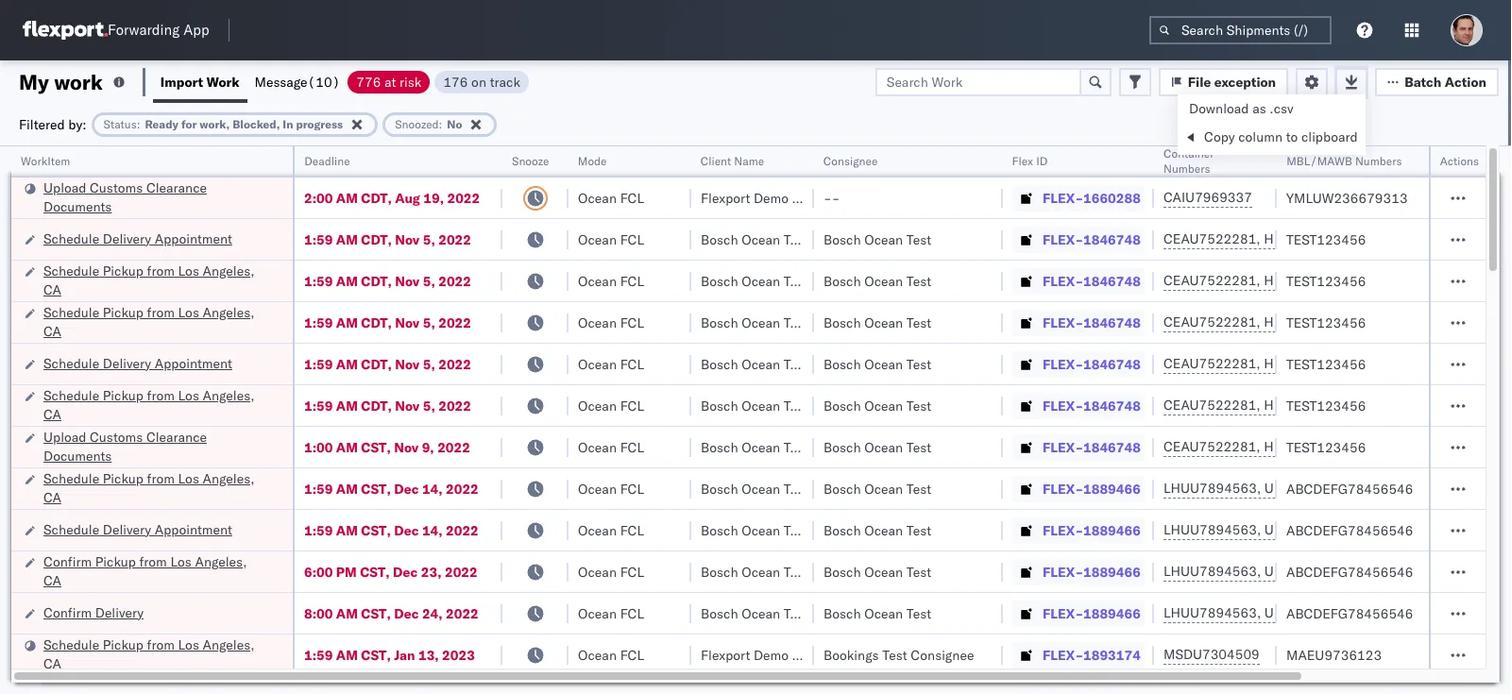 Task type: vqa. For each thing, say whether or not it's contained in the screenshot.
27, related to Master Bill of Lading
no



Task type: describe. For each thing, give the bounding box(es) containing it.
6 flex- from the top
[[1043, 397, 1083, 414]]

snoozed : no
[[395, 117, 462, 131]]

11 ocean fcl from the top
[[578, 605, 644, 622]]

cst, for 'schedule delivery appointment' link associated with 1:59 am cst, dec 14, 2022
[[361, 522, 391, 539]]

forwarding app link
[[23, 21, 209, 40]]

8:00
[[304, 605, 333, 622]]

no
[[447, 117, 462, 131]]

1 ceau7522281, from the top
[[1164, 230, 1260, 247]]

pickup for 4th schedule pickup from los angeles, ca button from the bottom of the page
[[103, 304, 144, 321]]

1:59 am cdt, nov 5, 2022 for 3rd schedule pickup from los angeles, ca button from the bottom
[[304, 397, 471, 414]]

bookings
[[824, 646, 879, 663]]

message (10)
[[255, 73, 340, 90]]

4 lhuu7894563, from the top
[[1164, 604, 1261, 621]]

9 ocean fcl from the top
[[578, 522, 644, 539]]

8 ocean fcl from the top
[[578, 480, 644, 497]]

cst, for the confirm pickup from los angeles, ca link at the left bottom of the page
[[360, 563, 390, 580]]

copy
[[1204, 128, 1235, 145]]

container numbers
[[1164, 146, 1214, 176]]

to
[[1286, 128, 1298, 145]]

snoozed
[[395, 117, 439, 131]]

4 uetu5238478 from the top
[[1264, 604, 1356, 621]]

track
[[490, 73, 520, 90]]

5 schedule pickup from los angeles, ca link from the top
[[43, 635, 268, 673]]

3 schedule pickup from los angeles, ca link from the top
[[43, 386, 268, 424]]

confirm pickup from los angeles, ca button
[[43, 552, 268, 592]]

column
[[1238, 128, 1282, 145]]

2 - from the left
[[832, 189, 840, 206]]

1846748 for 3rd schedule pickup from los angeles, ca button from the bottom
[[1083, 397, 1141, 414]]

1 schedule delivery appointment link from the top
[[43, 229, 232, 248]]

delivery for third 'schedule delivery appointment' link from the bottom of the page
[[103, 230, 151, 247]]

file exception
[[1188, 73, 1276, 90]]

schedule delivery appointment link for 1:59 am cst, dec 14, 2022
[[43, 520, 232, 539]]

clipboard
[[1301, 128, 1358, 145]]

upload customs clearance documents button for 2:00 am cdt, aug 19, 2022
[[43, 178, 268, 218]]

fcl for 2nd schedule pickup from los angeles, ca link from the top of the page
[[620, 314, 644, 331]]

snooze
[[512, 154, 549, 168]]

msdu7304509
[[1164, 646, 1260, 663]]

: for snoozed
[[439, 117, 442, 131]]

schedule pickup from los angeles, ca for second schedule pickup from los angeles, ca link from the bottom
[[43, 470, 255, 506]]

8 flex- from the top
[[1043, 480, 1083, 497]]

ca inside confirm pickup from los angeles, ca
[[43, 572, 61, 589]]

clearance for 1:00 am cst, nov 9, 2022
[[146, 428, 207, 445]]

client name
[[701, 154, 764, 168]]

test123456 for 'schedule delivery appointment' link associated with 1:59 am cdt, nov 5, 2022
[[1286, 356, 1366, 373]]

upload for 2:00 am cdt, aug 19, 2022
[[43, 179, 86, 196]]

2 flex- from the top
[[1043, 231, 1083, 248]]

blocked,
[[232, 117, 280, 131]]

my work
[[19, 68, 103, 95]]

flexport demo consignee for -
[[701, 189, 855, 206]]

1 hlxu8034992 from the top
[[1364, 230, 1456, 247]]

6 1846748 from the top
[[1083, 439, 1141, 456]]

pm
[[336, 563, 357, 580]]

10 am from the top
[[336, 605, 358, 622]]

6 test123456 from the top
[[1286, 439, 1366, 456]]

schedule for schedule delivery appointment button related to 1:59 am cst, dec 14, 2022
[[43, 521, 99, 538]]

confirm delivery button
[[43, 603, 144, 624]]

flex id button
[[1003, 150, 1135, 169]]

5 flex- from the top
[[1043, 356, 1083, 373]]

6 ceau7522281, from the top
[[1164, 438, 1260, 455]]

176 on track
[[443, 73, 520, 90]]

4 lhuu7894563, uetu5238478 from the top
[[1164, 604, 1356, 621]]

fcl for 2:00 am cdt, aug 19, 2022's upload customs clearance documents link
[[620, 189, 644, 206]]

12 flex- from the top
[[1043, 646, 1083, 663]]

schedule for 1:59 am cdt, nov 5, 2022 schedule delivery appointment button
[[43, 355, 99, 372]]

los for 2nd schedule pickup from los angeles, ca button from the bottom of the page
[[178, 470, 199, 487]]

pickup for 5th schedule pickup from los angeles, ca button from the bottom
[[103, 262, 144, 279]]

1 schedule delivery appointment button from the top
[[43, 229, 232, 250]]

7 flex- from the top
[[1043, 439, 1083, 456]]

9,
[[422, 439, 434, 456]]

container
[[1164, 146, 1214, 161]]

5, for 'schedule delivery appointment' link associated with 1:59 am cdt, nov 5, 2022
[[423, 356, 435, 373]]

as
[[1252, 100, 1266, 117]]

confirm pickup from los angeles, ca link
[[43, 552, 268, 590]]

1846748 for 1:59 am cdt, nov 5, 2022 schedule delivery appointment button
[[1083, 356, 1141, 373]]

2 cdt, from the top
[[361, 231, 392, 248]]

(10)
[[307, 73, 340, 90]]

1:59 am cst, dec 14, 2022 for schedule delivery appointment
[[304, 522, 479, 539]]

consignee button
[[814, 150, 984, 169]]

am for 'schedule delivery appointment' link associated with 1:59 am cdt, nov 5, 2022
[[336, 356, 358, 373]]

pickup for 2nd schedule pickup from los angeles, ca button from the bottom of the page
[[103, 470, 144, 487]]

5, for 2nd schedule pickup from los angeles, ca link from the top of the page
[[423, 314, 435, 331]]

13,
[[418, 646, 439, 663]]

flex-1846748 for 'schedule delivery appointment' link associated with 1:59 am cdt, nov 5, 2022
[[1043, 356, 1141, 373]]

nov for 5th schedule pickup from los angeles, ca button from the bottom
[[395, 272, 420, 289]]

lhuu7894563, uetu5238478 for schedule delivery appointment
[[1164, 521, 1356, 538]]

ceau7522281, for 3rd schedule pickup from los angeles, ca button from the bottom
[[1164, 397, 1260, 414]]

my
[[19, 68, 49, 95]]

client name button
[[691, 150, 795, 169]]

1 ceau7522281, hlxu6269489, hlxu8034992 from the top
[[1164, 230, 1456, 247]]

import
[[160, 73, 203, 90]]

4 ca from the top
[[43, 489, 61, 506]]

12 ocean fcl from the top
[[578, 646, 644, 663]]

1 appointment from the top
[[155, 230, 232, 247]]

workitem button
[[11, 150, 274, 169]]

exception
[[1214, 73, 1276, 90]]

am for 1st schedule pickup from los angeles, ca link from the bottom of the page
[[336, 646, 358, 663]]

fcl for 'schedule delivery appointment' link associated with 1:59 am cdt, nov 5, 2022
[[620, 356, 644, 373]]

copy column to clipboard
[[1204, 128, 1358, 145]]

1 schedule pickup from los angeles, ca button from the top
[[43, 261, 268, 301]]

caiu7969337
[[1164, 189, 1252, 206]]

batch
[[1404, 73, 1442, 90]]

schedule delivery appointment for 1:59 am cdt, nov 5, 2022
[[43, 355, 232, 372]]

2 ca from the top
[[43, 323, 61, 340]]

jan
[[394, 646, 415, 663]]

5 ocean fcl from the top
[[578, 356, 644, 373]]

numbers for container numbers
[[1164, 161, 1210, 176]]

fcl for third schedule pickup from los angeles, ca link
[[620, 397, 644, 414]]

fcl for 1:00 am cst, nov 9, 2022 upload customs clearance documents link
[[620, 439, 644, 456]]

11 fcl from the top
[[620, 605, 644, 622]]

schedule for 4th schedule pickup from los angeles, ca button from the bottom of the page
[[43, 304, 99, 321]]

flex-1846748 for first schedule pickup from los angeles, ca link from the top
[[1043, 272, 1141, 289]]

1889466 for schedule pickup from los angeles, ca
[[1083, 480, 1141, 497]]

2 fcl from the top
[[620, 231, 644, 248]]

from for 1st schedule pickup from los angeles, ca link from the bottom of the page
[[147, 636, 175, 653]]

1 flex-1846748 from the top
[[1043, 231, 1141, 248]]

ceau7522281, hlxu6269489, hlxu8034992 for upload customs clearance documents button related to 1:00 am cst, nov 9, 2022
[[1164, 438, 1456, 455]]

maeu9736123
[[1286, 646, 1382, 663]]

fcl for the confirm pickup from los angeles, ca link at the left bottom of the page
[[620, 563, 644, 580]]

1 flex- from the top
[[1043, 189, 1083, 206]]

status : ready for work, blocked, in progress
[[104, 117, 343, 131]]

2 am from the top
[[336, 231, 358, 248]]

ceau7522281, hlxu6269489, hlxu8034992 for 5th schedule pickup from los angeles, ca button from the bottom
[[1164, 272, 1456, 289]]

.csv
[[1270, 100, 1294, 117]]

8:00 am cst, dec 24, 2022
[[304, 605, 479, 622]]

3 resize handle column header from the left
[[546, 146, 569, 694]]

by:
[[68, 116, 87, 133]]

nov for 3rd schedule pickup from los angeles, ca button from the bottom
[[395, 397, 420, 414]]

flexport demo consignee for bookings
[[701, 646, 855, 663]]

1:59 for 2nd schedule pickup from los angeles, ca button from the bottom of the page
[[304, 480, 333, 497]]

1:00 am cst, nov 9, 2022
[[304, 439, 470, 456]]

client
[[701, 154, 731, 168]]

1 ocean fcl from the top
[[578, 189, 644, 206]]

download
[[1189, 100, 1249, 117]]

import work button
[[153, 60, 247, 103]]

1:59 for 1:59 am cdt, nov 5, 2022 schedule delivery appointment button
[[304, 356, 333, 373]]

mbl/mawb
[[1286, 154, 1352, 168]]

hlxu6269489, for 5th schedule pickup from los angeles, ca button from the bottom
[[1264, 272, 1361, 289]]

schedule for 5th schedule pickup from los angeles, ca button from the bottom
[[43, 262, 99, 279]]

1 - from the left
[[824, 189, 832, 206]]

flex id
[[1012, 154, 1048, 168]]

1:00
[[304, 439, 333, 456]]

: for status
[[137, 117, 140, 131]]

deadline
[[304, 154, 350, 168]]

flex
[[1012, 154, 1034, 168]]

4 flex- from the top
[[1043, 314, 1083, 331]]

abcdefg78456546 for schedule delivery appointment
[[1286, 522, 1413, 539]]

delivery for confirm delivery link
[[95, 604, 144, 621]]

cst, left 9,
[[361, 439, 391, 456]]

7 ocean fcl from the top
[[578, 439, 644, 456]]

--
[[824, 189, 840, 206]]

4 1889466 from the top
[[1083, 605, 1141, 622]]

1 1846748 from the top
[[1083, 231, 1141, 248]]

angeles, for the confirm pickup from los angeles, ca link at the left bottom of the page
[[195, 553, 247, 570]]

1 hlxu6269489, from the top
[[1264, 230, 1361, 247]]

1 1:59 am cdt, nov 5, 2022 from the top
[[304, 231, 471, 248]]

in
[[283, 117, 293, 131]]

ceau7522281, for 5th schedule pickup from los angeles, ca button from the bottom
[[1164, 272, 1260, 289]]

progress
[[296, 117, 343, 131]]

download as .csv
[[1189, 100, 1294, 117]]

4 schedule pickup from los angeles, ca link from the top
[[43, 469, 268, 507]]

resize handle column header for client name
[[791, 146, 814, 694]]

cst, up 1:59 am cst, jan 13, 2023
[[361, 605, 391, 622]]

2 schedule pickup from los angeles, ca link from the top
[[43, 303, 268, 340]]

cst, for 1st schedule pickup from los angeles, ca link from the bottom of the page
[[361, 646, 391, 663]]

confirm for confirm pickup from los angeles, ca
[[43, 553, 92, 570]]

action
[[1445, 73, 1486, 90]]

flex-1893174
[[1043, 646, 1141, 663]]

lhuu7894563, for confirm pickup from los angeles, ca
[[1164, 563, 1261, 580]]

message
[[255, 73, 307, 90]]

flexport for bookings test consignee
[[701, 646, 750, 663]]

2 ocean fcl from the top
[[578, 231, 644, 248]]

batch action button
[[1375, 68, 1499, 96]]

status
[[104, 117, 137, 131]]

los for 4th schedule pickup from los angeles, ca button from the bottom of the page
[[178, 304, 199, 321]]

Search Shipments (/) text field
[[1149, 16, 1332, 44]]

am for 2:00 am cdt, aug 19, 2022's upload customs clearance documents link
[[336, 189, 358, 206]]

angeles, for third schedule pickup from los angeles, ca link
[[203, 387, 255, 404]]

2023
[[442, 646, 475, 663]]

3 ocean fcl from the top
[[578, 272, 644, 289]]

6:00 pm cst, dec 23, 2022
[[304, 563, 478, 580]]

776
[[356, 73, 381, 90]]

9 flex- from the top
[[1043, 522, 1083, 539]]

6:00
[[304, 563, 333, 580]]

id
[[1037, 154, 1048, 168]]

5, for third schedule pickup from los angeles, ca link
[[423, 397, 435, 414]]

1:59 for 5th schedule pickup from los angeles, ca button from the bottom
[[304, 272, 333, 289]]

appointment for 1:59 am cst, dec 14, 2022
[[155, 521, 232, 538]]

mbl/mawb numbers button
[[1277, 150, 1494, 169]]

24,
[[422, 605, 443, 622]]

upload customs clearance documents button for 1:00 am cst, nov 9, 2022
[[43, 427, 268, 467]]

ready
[[145, 117, 178, 131]]

fcl for second schedule pickup from los angeles, ca link from the bottom
[[620, 480, 644, 497]]

flex-1889466 for schedule delivery appointment
[[1043, 522, 1141, 539]]

file
[[1188, 73, 1211, 90]]

lhuu7894563, for schedule delivery appointment
[[1164, 521, 1261, 538]]

4 schedule pickup from los angeles, ca button from the top
[[43, 469, 268, 509]]



Task type: locate. For each thing, give the bounding box(es) containing it.
fcl
[[620, 189, 644, 206], [620, 231, 644, 248], [620, 272, 644, 289], [620, 314, 644, 331], [620, 356, 644, 373], [620, 397, 644, 414], [620, 439, 644, 456], [620, 480, 644, 497], [620, 522, 644, 539], [620, 563, 644, 580], [620, 605, 644, 622], [620, 646, 644, 663]]

appointment for 1:59 am cdt, nov 5, 2022
[[155, 355, 232, 372]]

ceau7522281, hlxu6269489, hlxu8034992 for 3rd schedule pickup from los angeles, ca button from the bottom
[[1164, 397, 1456, 414]]

10 fcl from the top
[[620, 563, 644, 580]]

0 vertical spatial 1:59 am cst, dec 14, 2022
[[304, 480, 479, 497]]

uetu5238478 for confirm pickup from los angeles, ca
[[1264, 563, 1356, 580]]

8 resize handle column header from the left
[[1254, 146, 1277, 694]]

resize handle column header for mode
[[669, 146, 691, 694]]

1:59 am cst, dec 14, 2022 up the 6:00 pm cst, dec 23, 2022
[[304, 522, 479, 539]]

1 vertical spatial demo
[[754, 646, 789, 663]]

schedule for third schedule delivery appointment button from the bottom
[[43, 230, 99, 247]]

2 schedule delivery appointment link from the top
[[43, 354, 232, 373]]

fcl for 'schedule delivery appointment' link associated with 1:59 am cst, dec 14, 2022
[[620, 522, 644, 539]]

4 test123456 from the top
[[1286, 356, 1366, 373]]

work
[[206, 73, 239, 90]]

2 flexport from the top
[[701, 646, 750, 663]]

4 schedule pickup from los angeles, ca from the top
[[43, 470, 255, 506]]

1:59 am cst, jan 13, 2023
[[304, 646, 475, 663]]

dec down 1:00 am cst, nov 9, 2022
[[394, 480, 419, 497]]

from for the confirm pickup from los angeles, ca link at the left bottom of the page
[[139, 553, 167, 570]]

6 ceau7522281, hlxu6269489, hlxu8034992 from the top
[[1164, 438, 1456, 455]]

2022
[[447, 189, 480, 206], [438, 231, 471, 248], [438, 272, 471, 289], [438, 314, 471, 331], [438, 356, 471, 373], [438, 397, 471, 414], [437, 439, 470, 456], [446, 480, 479, 497], [446, 522, 479, 539], [445, 563, 478, 580], [446, 605, 479, 622]]

dec left 24,
[[394, 605, 419, 622]]

upload customs clearance documents
[[43, 179, 207, 215], [43, 428, 207, 464]]

1 demo from the top
[[754, 189, 789, 206]]

hlxu6269489, for 1:59 am cdt, nov 5, 2022 schedule delivery appointment button
[[1264, 355, 1361, 372]]

los
[[178, 262, 199, 279], [178, 304, 199, 321], [178, 387, 199, 404], [178, 470, 199, 487], [170, 553, 192, 570], [178, 636, 199, 653]]

4 flex-1889466 from the top
[[1043, 605, 1141, 622]]

ceau7522281,
[[1164, 230, 1260, 247], [1164, 272, 1260, 289], [1164, 314, 1260, 331], [1164, 355, 1260, 372], [1164, 397, 1260, 414], [1164, 438, 1260, 455]]

1:59 am cdt, nov 5, 2022 for 5th schedule pickup from los angeles, ca button from the bottom
[[304, 272, 471, 289]]

schedule pickup from los angeles, ca for 2nd schedule pickup from los angeles, ca link from the top of the page
[[43, 304, 255, 340]]

1 schedule pickup from los angeles, ca link from the top
[[43, 261, 268, 299]]

for
[[181, 117, 197, 131]]

3 hlxu8034992 from the top
[[1364, 314, 1456, 331]]

6 1:59 from the top
[[304, 480, 333, 497]]

actions
[[1440, 154, 1479, 168]]

2 vertical spatial schedule delivery appointment button
[[43, 520, 232, 541]]

1 schedule delivery appointment from the top
[[43, 230, 232, 247]]

1 vertical spatial upload
[[43, 428, 86, 445]]

6 resize handle column header from the left
[[980, 146, 1003, 694]]

flex-1846748 for 1:00 am cst, nov 9, 2022 upload customs clearance documents link
[[1043, 439, 1141, 456]]

1 vertical spatial 14,
[[422, 522, 443, 539]]

confirm pickup from los angeles, ca
[[43, 553, 247, 589]]

demo for -
[[754, 189, 789, 206]]

customs for 1:00 am cst, nov 9, 2022
[[90, 428, 143, 445]]

aug
[[395, 189, 420, 206]]

list box
[[1178, 94, 1365, 155]]

lhuu7894563, uetu5238478 for schedule pickup from los angeles, ca
[[1164, 480, 1356, 497]]

1889466 for confirm pickup from los angeles, ca
[[1083, 563, 1141, 580]]

1:59 for 3rd schedule pickup from los angeles, ca button from the bottom
[[304, 397, 333, 414]]

lhuu7894563, for schedule pickup from los angeles, ca
[[1164, 480, 1261, 497]]

name
[[734, 154, 764, 168]]

14, for schedule delivery appointment
[[422, 522, 443, 539]]

2 flex-1889466 from the top
[[1043, 522, 1141, 539]]

upload customs clearance documents link for 2:00 am cdt, aug 19, 2022
[[43, 178, 268, 216]]

forwarding app
[[108, 21, 209, 39]]

6 ca from the top
[[43, 655, 61, 672]]

2:00
[[304, 189, 333, 206]]

delivery inside button
[[95, 604, 144, 621]]

numbers inside container numbers
[[1164, 161, 1210, 176]]

cdt, for first schedule pickup from los angeles, ca link from the top
[[361, 272, 392, 289]]

schedule delivery appointment link for 1:59 am cdt, nov 5, 2022
[[43, 354, 232, 373]]

1 1:59 from the top
[[304, 231, 333, 248]]

clearance for 2:00 am cdt, aug 19, 2022
[[146, 179, 207, 196]]

5 schedule pickup from los angeles, ca button from the top
[[43, 635, 268, 675]]

1 vertical spatial 1:59 am cst, dec 14, 2022
[[304, 522, 479, 539]]

demo left bookings on the right bottom
[[754, 646, 789, 663]]

angeles,
[[203, 262, 255, 279], [203, 304, 255, 321], [203, 387, 255, 404], [203, 470, 255, 487], [195, 553, 247, 570], [203, 636, 255, 653]]

filtered by:
[[19, 116, 87, 133]]

abcdefg78456546 for confirm pickup from los angeles, ca
[[1286, 563, 1413, 580]]

0 vertical spatial flexport
[[701, 189, 750, 206]]

abcdefg78456546 for schedule pickup from los angeles, ca
[[1286, 480, 1413, 497]]

1:59 for schedule delivery appointment button related to 1:59 am cst, dec 14, 2022
[[304, 522, 333, 539]]

delivery for 'schedule delivery appointment' link associated with 1:59 am cst, dec 14, 2022
[[103, 521, 151, 538]]

1 confirm from the top
[[43, 553, 92, 570]]

customs
[[90, 179, 143, 196], [90, 428, 143, 445]]

appointment
[[155, 230, 232, 247], [155, 355, 232, 372], [155, 521, 232, 538]]

1 abcdefg78456546 from the top
[[1286, 480, 1413, 497]]

2 5, from the top
[[423, 272, 435, 289]]

1 clearance from the top
[[146, 179, 207, 196]]

0 vertical spatial documents
[[43, 198, 112, 215]]

19,
[[423, 189, 444, 206]]

3 1846748 from the top
[[1083, 314, 1141, 331]]

1 vertical spatial flexport
[[701, 646, 750, 663]]

pickup inside confirm pickup from los angeles, ca
[[95, 553, 136, 570]]

1 vertical spatial confirm
[[43, 604, 92, 621]]

angeles, for second schedule pickup from los angeles, ca link from the bottom
[[203, 470, 255, 487]]

0 vertical spatial upload customs clearance documents button
[[43, 178, 268, 218]]

3 schedule pickup from los angeles, ca button from the top
[[43, 386, 268, 425]]

dec left 23,
[[393, 563, 418, 580]]

10 ocean fcl from the top
[[578, 563, 644, 580]]

mode
[[578, 154, 607, 168]]

0 vertical spatial appointment
[[155, 230, 232, 247]]

2 vertical spatial schedule delivery appointment
[[43, 521, 232, 538]]

3 lhuu7894563, from the top
[[1164, 563, 1261, 580]]

3 flex- from the top
[[1043, 272, 1083, 289]]

5 resize handle column header from the left
[[791, 146, 814, 694]]

2 vertical spatial schedule delivery appointment link
[[43, 520, 232, 539]]

forwarding
[[108, 21, 180, 39]]

0 vertical spatial demo
[[754, 189, 789, 206]]

1 vertical spatial documents
[[43, 447, 112, 464]]

ceau7522281, hlxu6269489, hlxu8034992
[[1164, 230, 1456, 247], [1164, 272, 1456, 289], [1164, 314, 1456, 331], [1164, 355, 1456, 372], [1164, 397, 1456, 414], [1164, 438, 1456, 455]]

flex-1889466 for schedule pickup from los angeles, ca
[[1043, 480, 1141, 497]]

0 vertical spatial upload customs clearance documents link
[[43, 178, 268, 216]]

3 flex-1889466 from the top
[[1043, 563, 1141, 580]]

1 : from the left
[[137, 117, 140, 131]]

1 lhuu7894563, from the top
[[1164, 480, 1261, 497]]

3 abcdefg78456546 from the top
[[1286, 563, 1413, 580]]

work
[[54, 68, 103, 95]]

fcl for first schedule pickup from los angeles, ca link from the top
[[620, 272, 644, 289]]

2 clearance from the top
[[146, 428, 207, 445]]

consignee inside 'button'
[[824, 154, 878, 168]]

los inside confirm pickup from los angeles, ca
[[170, 553, 192, 570]]

am for 2nd schedule pickup from los angeles, ca link from the top of the page
[[336, 314, 358, 331]]

schedule delivery appointment
[[43, 230, 232, 247], [43, 355, 232, 372], [43, 521, 232, 538]]

confirm inside confirm pickup from los angeles, ca
[[43, 553, 92, 570]]

delivery for 'schedule delivery appointment' link associated with 1:59 am cdt, nov 5, 2022
[[103, 355, 151, 372]]

1 uetu5238478 from the top
[[1264, 480, 1356, 497]]

ceau7522281, hlxu6269489, hlxu8034992 for 1:59 am cdt, nov 5, 2022 schedule delivery appointment button
[[1164, 355, 1456, 372]]

8 fcl from the top
[[620, 480, 644, 497]]

5,
[[423, 231, 435, 248], [423, 272, 435, 289], [423, 314, 435, 331], [423, 356, 435, 373], [423, 397, 435, 414]]

776 at risk
[[356, 73, 422, 90]]

3 5, from the top
[[423, 314, 435, 331]]

:
[[137, 117, 140, 131], [439, 117, 442, 131]]

ca
[[43, 281, 61, 298], [43, 323, 61, 340], [43, 406, 61, 423], [43, 489, 61, 506], [43, 572, 61, 589], [43, 655, 61, 672]]

on
[[471, 73, 486, 90]]

confirm up confirm delivery
[[43, 553, 92, 570]]

6 cdt, from the top
[[361, 397, 392, 414]]

4 1:59 am cdt, nov 5, 2022 from the top
[[304, 356, 471, 373]]

dec up the 6:00 pm cst, dec 23, 2022
[[394, 522, 419, 539]]

confirm down confirm pickup from los angeles, ca
[[43, 604, 92, 621]]

schedule pickup from los angeles, ca link
[[43, 261, 268, 299], [43, 303, 268, 340], [43, 386, 268, 424], [43, 469, 268, 507], [43, 635, 268, 673]]

upload customs clearance documents link for 1:00 am cst, nov 9, 2022
[[43, 427, 268, 465]]

1 flexport demo consignee from the top
[[701, 189, 855, 206]]

2 abcdefg78456546 from the top
[[1286, 522, 1413, 539]]

1 vertical spatial upload customs clearance documents
[[43, 428, 207, 464]]

1 5, from the top
[[423, 231, 435, 248]]

5 schedule pickup from los angeles, ca from the top
[[43, 636, 255, 672]]

0 vertical spatial upload customs clearance documents
[[43, 179, 207, 215]]

pickup for fifth schedule pickup from los angeles, ca button
[[103, 636, 144, 653]]

2 uetu5238478 from the top
[[1264, 521, 1356, 538]]

1 vertical spatial upload customs clearance documents button
[[43, 427, 268, 467]]

1 vertical spatial clearance
[[146, 428, 207, 445]]

3 fcl from the top
[[620, 272, 644, 289]]

5 1846748 from the top
[[1083, 397, 1141, 414]]

los for fifth schedule pickup from los angeles, ca button
[[178, 636, 199, 653]]

2 demo from the top
[[754, 646, 789, 663]]

4 hlxu6269489, from the top
[[1264, 355, 1361, 372]]

upload
[[43, 179, 86, 196], [43, 428, 86, 445]]

import work
[[160, 73, 239, 90]]

from for second schedule pickup from los angeles, ca link from the bottom
[[147, 470, 175, 487]]

1 upload from the top
[[43, 179, 86, 196]]

1 vertical spatial appointment
[[155, 355, 232, 372]]

schedule pickup from los angeles, ca
[[43, 262, 255, 298], [43, 304, 255, 340], [43, 387, 255, 423], [43, 470, 255, 506], [43, 636, 255, 672]]

14,
[[422, 480, 443, 497], [422, 522, 443, 539]]

cst, right pm
[[360, 563, 390, 580]]

11 am from the top
[[336, 646, 358, 663]]

cst, left jan
[[361, 646, 391, 663]]

angeles, inside confirm pickup from los angeles, ca
[[195, 553, 247, 570]]

schedule for fifth schedule pickup from los angeles, ca button
[[43, 636, 99, 653]]

flex-1846748 for third schedule pickup from los angeles, ca link
[[1043, 397, 1141, 414]]

flexport for --
[[701, 189, 750, 206]]

flex-
[[1043, 189, 1083, 206], [1043, 231, 1083, 248], [1043, 272, 1083, 289], [1043, 314, 1083, 331], [1043, 356, 1083, 373], [1043, 397, 1083, 414], [1043, 439, 1083, 456], [1043, 480, 1083, 497], [1043, 522, 1083, 539], [1043, 563, 1083, 580], [1043, 605, 1083, 622], [1043, 646, 1083, 663]]

2 14, from the top
[[422, 522, 443, 539]]

am for second schedule pickup from los angeles, ca link from the bottom
[[336, 480, 358, 497]]

0 vertical spatial customs
[[90, 179, 143, 196]]

filtered
[[19, 116, 65, 133]]

batch action
[[1404, 73, 1486, 90]]

0 vertical spatial confirm
[[43, 553, 92, 570]]

5 test123456 from the top
[[1286, 397, 1366, 414]]

angeles, for 1st schedule pickup from los angeles, ca link from the bottom of the page
[[203, 636, 255, 653]]

6 fcl from the top
[[620, 397, 644, 414]]

numbers up ymluw236679313
[[1355, 154, 1402, 168]]

abcdefg78456546
[[1286, 480, 1413, 497], [1286, 522, 1413, 539], [1286, 563, 1413, 580], [1286, 605, 1413, 622]]

0 vertical spatial schedule delivery appointment button
[[43, 229, 232, 250]]

4 cdt, from the top
[[361, 314, 392, 331]]

from inside confirm pickup from los angeles, ca
[[139, 553, 167, 570]]

resize handle column header for consignee
[[980, 146, 1003, 694]]

1 ca from the top
[[43, 281, 61, 298]]

schedule pickup from los angeles, ca for third schedule pickup from los angeles, ca link
[[43, 387, 255, 423]]

list box containing download as .csv
[[1178, 94, 1365, 155]]

1 vertical spatial schedule delivery appointment link
[[43, 354, 232, 373]]

cst, down 1:00 am cst, nov 9, 2022
[[361, 480, 391, 497]]

0 vertical spatial schedule delivery appointment link
[[43, 229, 232, 248]]

1 vertical spatial schedule delivery appointment button
[[43, 354, 232, 374]]

1 flexport from the top
[[701, 189, 750, 206]]

uetu5238478 for schedule delivery appointment
[[1264, 521, 1356, 538]]

1 schedule pickup from los angeles, ca from the top
[[43, 262, 255, 298]]

0 vertical spatial upload
[[43, 179, 86, 196]]

2 confirm from the top
[[43, 604, 92, 621]]

flexport. image
[[23, 21, 108, 40]]

2:00 am cdt, aug 19, 2022
[[304, 189, 480, 206]]

4 abcdefg78456546 from the top
[[1286, 605, 1413, 622]]

from for 2nd schedule pickup from los angeles, ca link from the top of the page
[[147, 304, 175, 321]]

hlxu6269489,
[[1264, 230, 1361, 247], [1264, 272, 1361, 289], [1264, 314, 1361, 331], [1264, 355, 1361, 372], [1264, 397, 1361, 414], [1264, 438, 1361, 455]]

dec
[[394, 480, 419, 497], [394, 522, 419, 539], [393, 563, 418, 580], [394, 605, 419, 622]]

ceau7522281, for 1:59 am cdt, nov 5, 2022 schedule delivery appointment button
[[1164, 355, 1260, 372]]

1:59 for 4th schedule pickup from los angeles, ca button from the bottom of the page
[[304, 314, 333, 331]]

schedule for 3rd schedule pickup from los angeles, ca button from the bottom
[[43, 387, 99, 404]]

1 flex-1889466 from the top
[[1043, 480, 1141, 497]]

1 test123456 from the top
[[1286, 231, 1366, 248]]

4 ocean fcl from the top
[[578, 314, 644, 331]]

5 am from the top
[[336, 356, 358, 373]]

flex-1889466
[[1043, 480, 1141, 497], [1043, 522, 1141, 539], [1043, 563, 1141, 580], [1043, 605, 1141, 622]]

: left no
[[439, 117, 442, 131]]

hlxu8034992 for upload customs clearance documents button related to 1:00 am cst, nov 9, 2022
[[1364, 438, 1456, 455]]

demo down name
[[754, 189, 789, 206]]

9 resize handle column header from the left
[[1463, 146, 1486, 694]]

confirm inside confirm delivery link
[[43, 604, 92, 621]]

5 5, from the top
[[423, 397, 435, 414]]

upload customs clearance documents for 2:00 am cdt, aug 19, 2022
[[43, 179, 207, 215]]

confirm delivery link
[[43, 603, 144, 622]]

pickup for 3rd schedule pickup from los angeles, ca button from the bottom
[[103, 387, 144, 404]]

2 1846748 from the top
[[1083, 272, 1141, 289]]

customs for 2:00 am cdt, aug 19, 2022
[[90, 179, 143, 196]]

mode button
[[569, 150, 672, 169]]

cst, for second schedule pickup from los angeles, ca link from the bottom
[[361, 480, 391, 497]]

fcl for 1st schedule pickup from los angeles, ca link from the bottom of the page
[[620, 646, 644, 663]]

hlxu8034992 for 4th schedule pickup from los angeles, ca button from the bottom of the page
[[1364, 314, 1456, 331]]

2 lhuu7894563, from the top
[[1164, 521, 1261, 538]]

1 documents from the top
[[43, 198, 112, 215]]

lhuu7894563, uetu5238478
[[1164, 480, 1356, 497], [1164, 521, 1356, 538], [1164, 563, 1356, 580], [1164, 604, 1356, 621]]

documents for 2:00
[[43, 198, 112, 215]]

1:59 am cst, dec 14, 2022
[[304, 480, 479, 497], [304, 522, 479, 539]]

resize handle column header for container numbers
[[1254, 146, 1277, 694]]

5 ca from the top
[[43, 572, 61, 589]]

consignee
[[824, 154, 878, 168], [792, 189, 855, 206], [792, 646, 855, 663], [911, 646, 974, 663]]

cdt, for 'schedule delivery appointment' link associated with 1:59 am cdt, nov 5, 2022
[[361, 356, 392, 373]]

1 vertical spatial upload customs clearance documents link
[[43, 427, 268, 465]]

2 schedule from the top
[[43, 262, 99, 279]]

14, down 9,
[[422, 480, 443, 497]]

6 ocean fcl from the top
[[578, 397, 644, 414]]

1846748 for 5th schedule pickup from los angeles, ca button from the bottom
[[1083, 272, 1141, 289]]

1:59 am cst, dec 14, 2022 down 1:00 am cst, nov 9, 2022
[[304, 480, 479, 497]]

resize handle column header
[[270, 146, 293, 694], [480, 146, 502, 694], [546, 146, 569, 694], [669, 146, 691, 694], [791, 146, 814, 694], [980, 146, 1003, 694], [1131, 146, 1154, 694], [1254, 146, 1277, 694], [1463, 146, 1486, 694]]

1 vertical spatial customs
[[90, 428, 143, 445]]

2 schedule pickup from los angeles, ca button from the top
[[43, 303, 268, 342]]

1660288
[[1083, 189, 1141, 206]]

flex-1846748 button
[[1012, 226, 1144, 253], [1012, 226, 1144, 253], [1012, 268, 1144, 294], [1012, 268, 1144, 294], [1012, 309, 1144, 336], [1012, 309, 1144, 336], [1012, 351, 1144, 377], [1012, 351, 1144, 377], [1012, 392, 1144, 419], [1012, 392, 1144, 419], [1012, 434, 1144, 460], [1012, 434, 1144, 460]]

1 lhuu7894563, uetu5238478 from the top
[[1164, 480, 1356, 497]]

3 cdt, from the top
[[361, 272, 392, 289]]

schedule delivery appointment button for 1:59 am cst, dec 14, 2022
[[43, 520, 232, 541]]

1889466
[[1083, 480, 1141, 497], [1083, 522, 1141, 539], [1083, 563, 1141, 580], [1083, 605, 1141, 622]]

2 hlxu8034992 from the top
[[1364, 272, 1456, 289]]

1 horizontal spatial numbers
[[1355, 154, 1402, 168]]

0 horizontal spatial :
[[137, 117, 140, 131]]

container numbers button
[[1154, 143, 1258, 177]]

los for confirm pickup from los angeles, ca button
[[170, 553, 192, 570]]

ymluw236679313
[[1286, 189, 1408, 206]]

schedule delivery appointment link
[[43, 229, 232, 248], [43, 354, 232, 373], [43, 520, 232, 539]]

clearance
[[146, 179, 207, 196], [146, 428, 207, 445]]

1 resize handle column header from the left
[[270, 146, 293, 694]]

1846748 for 4th schedule pickup from los angeles, ca button from the bottom of the page
[[1083, 314, 1141, 331]]

bookings test consignee
[[824, 646, 974, 663]]

2 upload customs clearance documents button from the top
[[43, 427, 268, 467]]

angeles, for first schedule pickup from los angeles, ca link from the top
[[203, 262, 255, 279]]

: left ready
[[137, 117, 140, 131]]

los for 3rd schedule pickup from los angeles, ca button from the bottom
[[178, 387, 199, 404]]

numbers down container
[[1164, 161, 1210, 176]]

1 vertical spatial schedule delivery appointment
[[43, 355, 232, 372]]

8 1:59 from the top
[[304, 646, 333, 663]]

confirm delivery
[[43, 604, 144, 621]]

cdt, for 2nd schedule pickup from los angeles, ca link from the top of the page
[[361, 314, 392, 331]]

nov
[[395, 231, 420, 248], [395, 272, 420, 289], [395, 314, 420, 331], [395, 356, 420, 373], [395, 397, 420, 414], [394, 439, 419, 456]]

file exception button
[[1159, 68, 1288, 96], [1159, 68, 1288, 96]]

deadline button
[[295, 150, 484, 169]]

0 horizontal spatial numbers
[[1164, 161, 1210, 176]]

schedule delivery appointment for 1:59 am cst, dec 14, 2022
[[43, 521, 232, 538]]

5 hlxu6269489, from the top
[[1264, 397, 1361, 414]]

0 vertical spatial 14,
[[422, 480, 443, 497]]

5 schedule from the top
[[43, 387, 99, 404]]

flex-1889466 button
[[1012, 476, 1144, 502], [1012, 476, 1144, 502], [1012, 517, 1144, 544], [1012, 517, 1144, 544], [1012, 559, 1144, 585], [1012, 559, 1144, 585], [1012, 600, 1144, 627], [1012, 600, 1144, 627]]

11 flex- from the top
[[1043, 605, 1083, 622]]

schedule pickup from los angeles, ca for first schedule pickup from los angeles, ca link from the top
[[43, 262, 255, 298]]

0 vertical spatial flexport demo consignee
[[701, 189, 855, 206]]

demo for bookings
[[754, 646, 789, 663]]

cst, up the 6:00 pm cst, dec 23, 2022
[[361, 522, 391, 539]]

3 ca from the top
[[43, 406, 61, 423]]

lhuu7894563,
[[1164, 480, 1261, 497], [1164, 521, 1261, 538], [1164, 563, 1261, 580], [1164, 604, 1261, 621]]

flexport demo consignee
[[701, 189, 855, 206], [701, 646, 855, 663]]

resize handle column header for flex id
[[1131, 146, 1154, 694]]

4 am from the top
[[336, 314, 358, 331]]

2 customs from the top
[[90, 428, 143, 445]]

0 vertical spatial schedule delivery appointment
[[43, 230, 232, 247]]

angeles, for 2nd schedule pickup from los angeles, ca link from the top of the page
[[203, 304, 255, 321]]

3 schedule delivery appointment link from the top
[[43, 520, 232, 539]]

Search Work text field
[[875, 68, 1081, 96]]

176
[[443, 73, 468, 90]]

2 vertical spatial appointment
[[155, 521, 232, 538]]

2 ceau7522281, hlxu6269489, hlxu8034992 from the top
[[1164, 272, 1456, 289]]

cdt, for 2:00 am cdt, aug 19, 2022's upload customs clearance documents link
[[361, 189, 392, 206]]

workitem
[[21, 154, 70, 168]]

hlxu6269489, for 4th schedule pickup from los angeles, ca button from the bottom of the page
[[1264, 314, 1361, 331]]

1 upload customs clearance documents button from the top
[[43, 178, 268, 218]]

1 horizontal spatial :
[[439, 117, 442, 131]]

schedule pickup from los angeles, ca for 1st schedule pickup from los angeles, ca link from the bottom of the page
[[43, 636, 255, 672]]

6 am from the top
[[336, 397, 358, 414]]

ocean fcl
[[578, 189, 644, 206], [578, 231, 644, 248], [578, 272, 644, 289], [578, 314, 644, 331], [578, 356, 644, 373], [578, 397, 644, 414], [578, 439, 644, 456], [578, 480, 644, 497], [578, 522, 644, 539], [578, 563, 644, 580], [578, 605, 644, 622], [578, 646, 644, 663]]

0 vertical spatial clearance
[[146, 179, 207, 196]]

work,
[[200, 117, 230, 131]]

test123456 for first schedule pickup from los angeles, ca link from the top
[[1286, 272, 1366, 289]]

5, for first schedule pickup from los angeles, ca link from the top
[[423, 272, 435, 289]]

lhuu7894563, uetu5238478 for confirm pickup from los angeles, ca
[[1164, 563, 1356, 580]]

14, up 23,
[[422, 522, 443, 539]]

1 vertical spatial flexport demo consignee
[[701, 646, 855, 663]]

10 flex- from the top
[[1043, 563, 1083, 580]]



